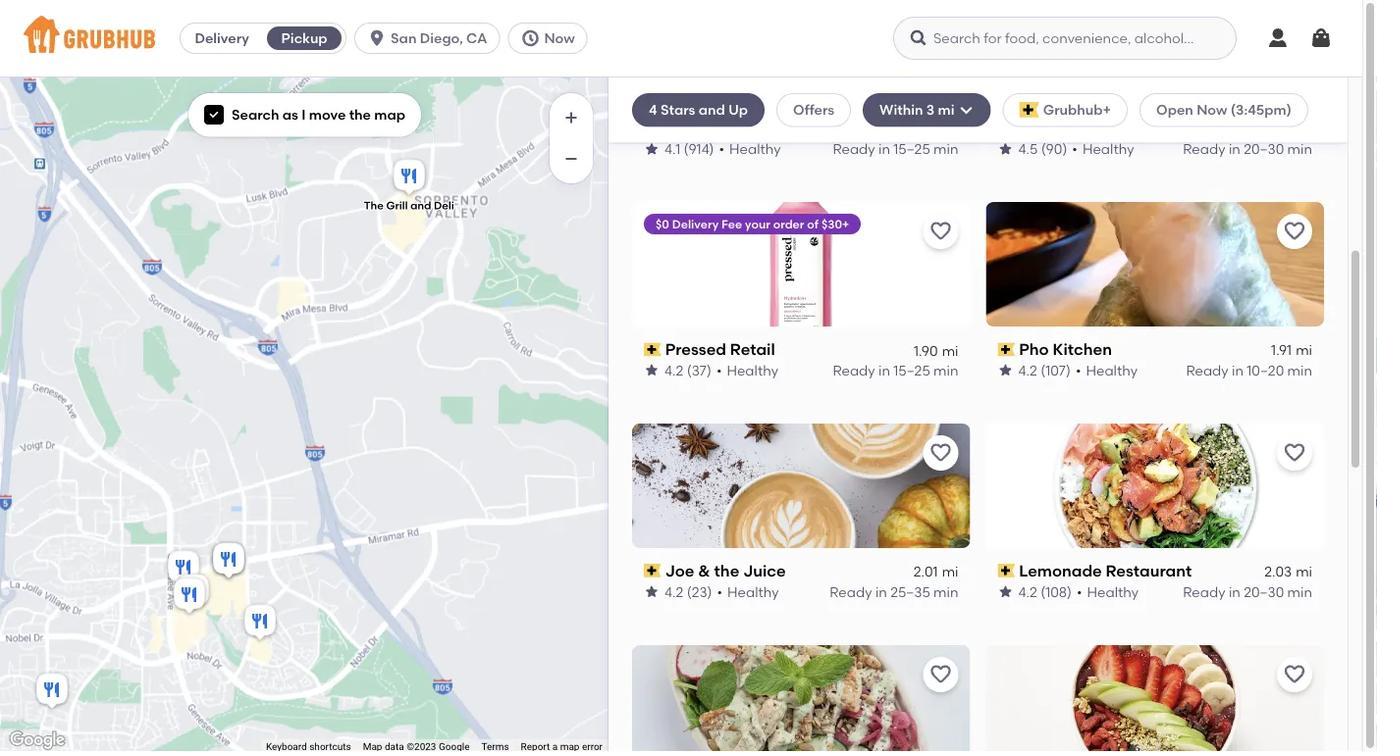 Task type: describe. For each thing, give the bounding box(es) containing it.
(914)
[[684, 141, 714, 158]]

1 vertical spatial the
[[714, 562, 739, 581]]

2 horizontal spatial svg image
[[1309, 27, 1333, 50]]

4 stars and up
[[649, 102, 748, 118]]

3
[[926, 102, 935, 118]]

save this restaurant button for 'pho kitchen logo'
[[1277, 214, 1312, 250]]

20–30 for lemonade restaurant
[[1244, 584, 1284, 601]]

1.91 mi
[[1271, 343, 1312, 360]]

1 horizontal spatial restaurant
[[1106, 562, 1192, 581]]

min for lemonade restaurant
[[1287, 584, 1312, 601]]

fee
[[721, 217, 742, 232]]

the grill and deli image
[[390, 157, 429, 200]]

save this restaurant button for vitality bowls- san diego logo
[[923, 658, 959, 693]]

4.2 for lemonade restaurant
[[1018, 584, 1037, 601]]

4.2 for joe & the juice
[[665, 584, 684, 601]]

diego,
[[420, 30, 463, 47]]

the
[[364, 199, 384, 212]]

stars
[[661, 102, 695, 118]]

open
[[1156, 102, 1193, 118]]

pho kitchen logo image
[[986, 203, 1324, 327]]

vitality bowls- san diego image
[[240, 602, 280, 645]]

• healthy for sweetgreen
[[1072, 141, 1134, 158]]

joe & the juice
[[665, 562, 786, 581]]

vitality bowls- san diego logo image
[[632, 646, 970, 753]]

corner
[[665, 119, 719, 138]]

grill
[[386, 199, 408, 212]]

mi for &
[[942, 565, 959, 581]]

pressed retail
[[665, 341, 775, 360]]

save this restaurant image inside button
[[1283, 220, 1306, 244]]

joe & the juice image
[[174, 572, 213, 615]]

• for pressed retail
[[716, 363, 722, 379]]

ready for sweetgreen
[[1183, 141, 1226, 158]]

subscription pass image for joe & the juice
[[644, 565, 661, 579]]

grubhub+
[[1043, 102, 1111, 118]]

(107)
[[1041, 363, 1071, 379]]

deli
[[434, 199, 454, 212]]

1 horizontal spatial svg image
[[909, 28, 929, 48]]

delivery inside delivery button
[[195, 30, 249, 47]]

min for pho kitchen
[[1287, 363, 1312, 379]]

healthy for pho kitchen
[[1086, 363, 1138, 379]]

• healthy for corner bakery
[[719, 141, 781, 158]]

mi for kitchen
[[1296, 343, 1312, 360]]

mi for retail
[[942, 343, 959, 360]]

• for joe & the juice
[[717, 584, 723, 601]]

ready in 15–25 min for pressed retail
[[833, 363, 959, 379]]

grubhub plus flag logo image
[[1019, 102, 1039, 118]]

corner bakery
[[665, 119, 776, 138]]

ready in 10–20 min
[[1186, 363, 1312, 379]]

• for lemonade restaurant
[[1077, 584, 1082, 601]]

offers
[[793, 102, 834, 118]]

move
[[309, 107, 346, 123]]

$0 delivery fee your order of $30+
[[656, 217, 849, 232]]

1 horizontal spatial lemonade
[[1019, 562, 1102, 581]]

mi for restaurant
[[1296, 565, 1312, 581]]

map
[[374, 107, 405, 123]]

min for joe & the juice
[[934, 584, 959, 601]]

as
[[282, 107, 298, 123]]

lemonade restaurant logo image
[[986, 424, 1324, 549]]

juice
[[743, 562, 786, 581]]

ready in 20–30 min for sweetgreen
[[1183, 141, 1312, 158]]

bakery
[[723, 119, 776, 138]]

retail
[[730, 341, 775, 360]]

15–25 for corner bakery
[[894, 141, 930, 158]]

star icon image for sweetgreen
[[998, 142, 1013, 157]]

of
[[807, 217, 819, 232]]

(90)
[[1041, 141, 1067, 158]]

1 save this restaurant image from the left
[[929, 220, 953, 244]]

• healthy for pressed retail
[[716, 363, 778, 379]]

2.03 mi
[[1264, 565, 1312, 581]]

1.81 for sweetgreen
[[1271, 121, 1292, 138]]

1.90
[[914, 343, 938, 360]]

subscription pass image for corner bakery
[[644, 122, 661, 135]]

pickup button
[[263, 23, 346, 54]]

healthy for sweetgreen
[[1083, 141, 1134, 158]]

star icon image for corner bakery
[[644, 142, 660, 157]]

0 horizontal spatial the
[[349, 107, 371, 123]]

in for pho kitchen
[[1232, 363, 1244, 379]]

and for stars
[[699, 102, 725, 118]]

healthy for lemonade restaurant
[[1087, 584, 1139, 601]]

4.2 (108)
[[1018, 584, 1072, 601]]

pho kitchen
[[1019, 341, 1112, 360]]

san diego, ca button
[[354, 23, 508, 54]]

lemonade restaurant inside map region
[[160, 618, 219, 643]]

1.90 mi
[[914, 343, 959, 360]]

within
[[880, 102, 923, 118]]

svg image right 3
[[959, 102, 974, 118]]

• for pho kitchen
[[1076, 363, 1081, 379]]

25–35
[[890, 584, 930, 601]]

2.01 mi
[[914, 565, 959, 581]]

search as i move the map
[[232, 107, 405, 123]]

$0
[[656, 217, 669, 232]]

nekter juice bar logo image
[[986, 646, 1324, 753]]

4.5
[[1018, 141, 1038, 158]]

healthy for corner bakery
[[729, 141, 781, 158]]

up
[[729, 102, 748, 118]]

• for corner bakery
[[719, 141, 724, 158]]

star icon image for pressed retail
[[644, 363, 660, 379]]

ca
[[466, 30, 487, 47]]

within 3 mi
[[880, 102, 955, 118]]

lemonade restaurant image
[[170, 576, 209, 619]]

ready in 25–35 min
[[830, 584, 959, 601]]

minus icon image
[[561, 149, 581, 169]]

4.2 (37)
[[665, 363, 712, 379]]



Task type: vqa. For each thing, say whether or not it's contained in the screenshot.
sweetgreen in
yes



Task type: locate. For each thing, give the bounding box(es) containing it.
• right (23)
[[717, 584, 723, 601]]

1 15–25 from the top
[[894, 141, 930, 158]]

(108)
[[1041, 584, 1072, 601]]

• right (37)
[[716, 363, 722, 379]]

1 vertical spatial now
[[1197, 102, 1227, 118]]

ready in 15–25 min for corner bakery
[[833, 141, 959, 158]]

and inside map region
[[410, 199, 431, 212]]

•
[[719, 141, 724, 158], [1072, 141, 1078, 158], [716, 363, 722, 379], [1076, 363, 1081, 379], [717, 584, 723, 601], [1077, 584, 1082, 601]]

1 vertical spatial ready in 20–30 min
[[1183, 584, 1312, 601]]

and
[[699, 102, 725, 118], [410, 199, 431, 212]]

4.2 for pressed retail
[[665, 363, 684, 379]]

0 horizontal spatial lemonade restaurant
[[160, 618, 219, 643]]

mi for bakery
[[942, 121, 959, 138]]

• healthy for joe & the juice
[[717, 584, 779, 601]]

star icon image left 4.2 (107)
[[998, 363, 1013, 379]]

your
[[745, 217, 770, 232]]

ready in 15–25 min
[[833, 141, 959, 158], [833, 363, 959, 379]]

svg image right ca
[[521, 28, 540, 48]]

2 subscription pass image from the top
[[644, 565, 661, 579]]

1 1.81 mi from the left
[[917, 121, 959, 138]]

2.01
[[914, 565, 938, 581]]

2 ready in 20–30 min from the top
[[1183, 584, 1312, 601]]

lemonade restaurant down 'joe & the juice' icon
[[160, 618, 219, 643]]

1.81 mi
[[917, 121, 959, 138], [1271, 121, 1312, 138]]

1 vertical spatial lemonade restaurant
[[160, 618, 219, 643]]

min
[[934, 141, 959, 158], [1287, 141, 1312, 158], [934, 363, 959, 379], [1287, 363, 1312, 379], [934, 584, 959, 601], [1287, 584, 1312, 601]]

ready in 15–25 min down 'within'
[[833, 141, 959, 158]]

delivery right "$0"
[[672, 217, 719, 232]]

1 horizontal spatial now
[[1197, 102, 1227, 118]]

and up corner bakery
[[699, 102, 725, 118]]

2 1.81 from the left
[[1271, 121, 1292, 138]]

20–30
[[1244, 141, 1284, 158], [1244, 584, 1284, 601]]

2 ready in 15–25 min from the top
[[833, 363, 959, 379]]

• for sweetgreen
[[1072, 141, 1078, 158]]

Search for food, convenience, alcohol... search field
[[893, 17, 1237, 60]]

1 vertical spatial lemonade
[[161, 618, 218, 631]]

and for grill
[[410, 199, 431, 212]]

1 horizontal spatial the
[[714, 562, 739, 581]]

0 horizontal spatial 1.81 mi
[[917, 121, 959, 138]]

1 subscription pass image from the top
[[644, 343, 661, 357]]

star icon image for lemonade restaurant
[[998, 585, 1013, 601]]

1.81 mi for corner bakery
[[917, 121, 959, 138]]

• down corner bakery
[[719, 141, 724, 158]]

1.81 mi down 3
[[917, 121, 959, 138]]

mi
[[938, 102, 955, 118], [942, 121, 959, 138], [1296, 121, 1312, 138], [942, 343, 959, 360], [1296, 343, 1312, 360], [942, 565, 959, 581], [1296, 565, 1312, 581]]

restaurant inside map region
[[160, 630, 219, 643]]

0 vertical spatial ready in 20–30 min
[[1183, 141, 1312, 158]]

healthy down juice
[[727, 584, 779, 601]]

save this restaurant image
[[929, 0, 953, 22], [929, 442, 953, 466], [1283, 442, 1306, 466], [929, 664, 953, 687], [1283, 664, 1306, 687]]

pressed
[[665, 341, 726, 360]]

(37)
[[687, 363, 712, 379]]

the
[[349, 107, 371, 123], [714, 562, 739, 581]]

delivery button
[[181, 23, 263, 54]]

15–25 down 1.90 at right
[[894, 363, 930, 379]]

lemonade
[[1019, 562, 1102, 581], [161, 618, 218, 631]]

main navigation navigation
[[0, 0, 1362, 78]]

0 vertical spatial restaurant
[[1106, 562, 1192, 581]]

1 horizontal spatial lemonade restaurant
[[1019, 562, 1192, 581]]

in
[[879, 141, 890, 158], [1229, 141, 1241, 158], [879, 363, 890, 379], [1232, 363, 1244, 379], [875, 584, 887, 601], [1229, 584, 1241, 601]]

subscription pass image left joe
[[644, 565, 661, 579]]

lemonade down 'joe & the juice' icon
[[161, 618, 218, 631]]

15–25 down within 3 mi
[[894, 141, 930, 158]]

subscription pass image right 2.01 mi
[[998, 565, 1015, 579]]

20–30 down 2.03
[[1244, 584, 1284, 601]]

1.91
[[1271, 343, 1292, 360]]

0 horizontal spatial lemonade
[[161, 618, 218, 631]]

now
[[544, 30, 575, 47], [1197, 102, 1227, 118]]

restaurant down "lemonade restaurant" image
[[160, 630, 219, 643]]

healthy for pressed retail
[[727, 363, 778, 379]]

now up "plus icon"
[[544, 30, 575, 47]]

healthy
[[729, 141, 781, 158], [1083, 141, 1134, 158], [727, 363, 778, 379], [1086, 363, 1138, 379], [727, 584, 779, 601], [1087, 584, 1139, 601]]

0 vertical spatial ready in 15–25 min
[[833, 141, 959, 158]]

subscription pass image for pho kitchen
[[998, 343, 1015, 357]]

kitchen
[[1053, 341, 1112, 360]]

20–30 for sweetgreen
[[1244, 141, 1284, 158]]

search
[[232, 107, 279, 123]]

• healthy down juice
[[717, 584, 779, 601]]

ready in 15–25 min down 1.90 at right
[[833, 363, 959, 379]]

1 vertical spatial and
[[410, 199, 431, 212]]

min down (3:45pm)
[[1287, 141, 1312, 158]]

healthy right '(108)'
[[1087, 584, 1139, 601]]

pressed retail image
[[164, 548, 203, 591]]

0 horizontal spatial now
[[544, 30, 575, 47]]

save this restaurant button
[[923, 0, 959, 28], [923, 214, 959, 250], [1277, 214, 1312, 250], [923, 436, 959, 472], [1277, 436, 1312, 472], [923, 658, 959, 693], [1277, 658, 1312, 693]]

4.2 (23)
[[665, 584, 712, 601]]

1 vertical spatial subscription pass image
[[644, 565, 661, 579]]

svg image up (3:45pm)
[[1266, 27, 1290, 50]]

0 vertical spatial 15–25
[[894, 141, 930, 158]]

ready for corner bakery
[[833, 141, 875, 158]]

star icon image left the 4.2 (108)
[[998, 585, 1013, 601]]

min down 1.90 mi in the right top of the page
[[934, 363, 959, 379]]

in for lemonade restaurant
[[1229, 584, 1241, 601]]

tapioca express (not ucsd campus) image
[[32, 671, 72, 714]]

20–30 down (3:45pm)
[[1244, 141, 1284, 158]]

lemonade restaurant up '(108)'
[[1019, 562, 1192, 581]]

corner bakery image
[[209, 540, 248, 584]]

restaurant down lemonade restaurant logo
[[1106, 562, 1192, 581]]

• down kitchen
[[1076, 363, 1081, 379]]

save this restaurant button for lemonade restaurant logo
[[1277, 436, 1312, 472]]

svg image
[[1309, 27, 1333, 50], [367, 28, 387, 48], [909, 28, 929, 48]]

0 horizontal spatial restaurant
[[160, 630, 219, 643]]

joe
[[665, 562, 694, 581]]

subscription pass image for pressed retail
[[644, 343, 661, 357]]

• healthy
[[719, 141, 781, 158], [1072, 141, 1134, 158], [716, 363, 778, 379], [1076, 363, 1138, 379], [717, 584, 779, 601], [1077, 584, 1139, 601]]

star icon image left 4.2 (23)
[[644, 585, 660, 601]]

4.1
[[665, 141, 680, 158]]

sweetgreen image
[[209, 540, 248, 584]]

ready for pho kitchen
[[1186, 363, 1229, 379]]

ready in 20–30 min for lemonade restaurant
[[1183, 584, 1312, 601]]

save this restaurant button for the nekter juice bar logo
[[1277, 658, 1312, 693]]

and left deli
[[410, 199, 431, 212]]

• healthy down sweetgreen
[[1072, 141, 1134, 158]]

healthy for joe & the juice
[[727, 584, 779, 601]]

1.81 mi for sweetgreen
[[1271, 121, 1312, 138]]

4
[[649, 102, 657, 118]]

• healthy for lemonade restaurant
[[1077, 584, 1139, 601]]

4.1 (914)
[[665, 141, 714, 158]]

save this restaurant image for lemonade restaurant
[[1283, 442, 1306, 466]]

&
[[698, 562, 710, 581]]

4.2 down pho
[[1018, 363, 1037, 379]]

0 horizontal spatial save this restaurant image
[[929, 220, 953, 244]]

• healthy down retail
[[716, 363, 778, 379]]

2 save this restaurant image from the left
[[1283, 220, 1306, 244]]

0 vertical spatial now
[[544, 30, 575, 47]]

google image
[[5, 728, 70, 753]]

in for sweetgreen
[[1229, 141, 1241, 158]]

in for joe & the juice
[[875, 584, 887, 601]]

1 vertical spatial 20–30
[[1244, 584, 1284, 601]]

min down 2.01 mi
[[934, 584, 959, 601]]

svg image
[[1266, 27, 1290, 50], [521, 28, 540, 48], [959, 102, 974, 118], [208, 109, 220, 121]]

the grill and deli
[[364, 199, 454, 212]]

subscription pass image left pho
[[998, 343, 1015, 357]]

2 15–25 from the top
[[894, 363, 930, 379]]

4.2 left (37)
[[665, 363, 684, 379]]

1.81 mi down (3:45pm)
[[1271, 121, 1312, 138]]

ready for lemonade restaurant
[[1183, 584, 1226, 601]]

subscription pass image down 4
[[644, 122, 661, 135]]

star icon image left the 4.5 at the top of page
[[998, 142, 1013, 157]]

• healthy right '(108)'
[[1077, 584, 1139, 601]]

san
[[391, 30, 417, 47]]

star icon image for joe & the juice
[[644, 585, 660, 601]]

ready in 20–30 min down 2.03
[[1183, 584, 1312, 601]]

0 vertical spatial subscription pass image
[[644, 343, 661, 357]]

1 horizontal spatial 1.81 mi
[[1271, 121, 1312, 138]]

1 horizontal spatial save this restaurant image
[[1283, 220, 1306, 244]]

ready in 20–30 min
[[1183, 141, 1312, 158], [1183, 584, 1312, 601]]

1.81 down 3
[[917, 121, 938, 138]]

plus icon image
[[561, 108, 581, 128]]

lemonade restaurant
[[1019, 562, 1192, 581], [160, 618, 219, 643]]

(3:45pm)
[[1231, 102, 1292, 118]]

in for corner bakery
[[879, 141, 890, 158]]

pho
[[1019, 341, 1049, 360]]

1 vertical spatial 15–25
[[894, 363, 930, 379]]

subscription pass image left sweetgreen
[[998, 122, 1015, 135]]

the right &
[[714, 562, 739, 581]]

• right '(108)'
[[1077, 584, 1082, 601]]

15–25
[[894, 141, 930, 158], [894, 363, 930, 379]]

1 ready in 15–25 min from the top
[[833, 141, 959, 158]]

save this restaurant button for joe & the juice logo
[[923, 436, 959, 472]]

4.5 (90)
[[1018, 141, 1067, 158]]

pressed retail logo image
[[632, 203, 970, 327]]

1.81 for corner bakery
[[917, 121, 938, 138]]

min for corner bakery
[[934, 141, 959, 158]]

i
[[302, 107, 306, 123]]

now inside button
[[544, 30, 575, 47]]

ready for joe & the juice
[[830, 584, 872, 601]]

(23)
[[687, 584, 712, 601]]

1 vertical spatial delivery
[[672, 217, 719, 232]]

healthy down kitchen
[[1086, 363, 1138, 379]]

order
[[773, 217, 804, 232]]

1.81 down (3:45pm)
[[1271, 121, 1292, 138]]

delivery left "pickup"
[[195, 30, 249, 47]]

subscription pass image left pressed
[[644, 343, 661, 357]]

subscription pass image for sweetgreen
[[998, 122, 1015, 135]]

pickup
[[281, 30, 327, 47]]

sweetgreen
[[1019, 119, 1109, 138]]

15–25 for pressed retail
[[894, 363, 930, 379]]

min for sweetgreen
[[1287, 141, 1312, 158]]

ready in 20–30 min down (3:45pm)
[[1183, 141, 1312, 158]]

1 horizontal spatial delivery
[[672, 217, 719, 232]]

10–20
[[1247, 363, 1284, 379]]

0 horizontal spatial delivery
[[195, 30, 249, 47]]

0 horizontal spatial 1.81
[[917, 121, 938, 138]]

2 20–30 from the top
[[1244, 584, 1284, 601]]

• healthy down bakery
[[719, 141, 781, 158]]

0 vertical spatial delivery
[[195, 30, 249, 47]]

0 vertical spatial 20–30
[[1244, 141, 1284, 158]]

• right (90)
[[1072, 141, 1078, 158]]

1 ready in 20–30 min from the top
[[1183, 141, 1312, 158]]

now right open
[[1197, 102, 1227, 118]]

subscription pass image
[[644, 343, 661, 357], [644, 565, 661, 579]]

lemonade up '(108)'
[[1019, 562, 1102, 581]]

1.81
[[917, 121, 938, 138], [1271, 121, 1292, 138]]

4.2 down joe
[[665, 584, 684, 601]]

1 vertical spatial restaurant
[[160, 630, 219, 643]]

2.03
[[1264, 565, 1292, 581]]

subscription pass image
[[644, 122, 661, 135], [998, 122, 1015, 135], [998, 343, 1015, 357], [998, 565, 1015, 579]]

min for pressed retail
[[934, 363, 959, 379]]

star icon image
[[644, 142, 660, 157], [998, 142, 1013, 157], [644, 363, 660, 379], [998, 363, 1013, 379], [644, 585, 660, 601], [998, 585, 1013, 601]]

now button
[[508, 23, 596, 54]]

ready for pressed retail
[[833, 363, 875, 379]]

0 vertical spatial and
[[699, 102, 725, 118]]

save this restaurant image for joe & the juice
[[929, 442, 953, 466]]

map region
[[0, 0, 809, 753]]

in for pressed retail
[[879, 363, 890, 379]]

lemonade inside map region
[[161, 618, 218, 631]]

restaurant
[[1106, 562, 1192, 581], [160, 630, 219, 643]]

min down the 1.91 mi in the right top of the page
[[1287, 363, 1312, 379]]

star icon image left 4.1
[[644, 142, 660, 157]]

0 horizontal spatial and
[[410, 199, 431, 212]]

1 20–30 from the top
[[1244, 141, 1284, 158]]

1 horizontal spatial 1.81
[[1271, 121, 1292, 138]]

san diego, ca
[[391, 30, 487, 47]]

$30+
[[822, 217, 849, 232]]

4.2 left '(108)'
[[1018, 584, 1037, 601]]

svg image left search
[[208, 109, 220, 121]]

healthy down retail
[[727, 363, 778, 379]]

• healthy for pho kitchen
[[1076, 363, 1138, 379]]

delivery
[[195, 30, 249, 47], [672, 217, 719, 232]]

ready
[[833, 141, 875, 158], [1183, 141, 1226, 158], [833, 363, 875, 379], [1186, 363, 1229, 379], [830, 584, 872, 601], [1183, 584, 1226, 601]]

1 horizontal spatial and
[[699, 102, 725, 118]]

min down 2.03 mi
[[1287, 584, 1312, 601]]

save this restaurant image for corner bakery
[[929, 0, 953, 22]]

0 vertical spatial lemonade
[[1019, 562, 1102, 581]]

0 horizontal spatial svg image
[[367, 28, 387, 48]]

2 1.81 mi from the left
[[1271, 121, 1312, 138]]

svg image inside now button
[[521, 28, 540, 48]]

healthy down bakery
[[729, 141, 781, 158]]

star icon image left 4.2 (37)
[[644, 363, 660, 379]]

1 vertical spatial ready in 15–25 min
[[833, 363, 959, 379]]

4.2 for pho kitchen
[[1018, 363, 1037, 379]]

open now (3:45pm)
[[1156, 102, 1292, 118]]

4.2 (107)
[[1018, 363, 1071, 379]]

joe & the juice logo image
[[632, 424, 970, 549]]

subscription pass image for lemonade restaurant
[[998, 565, 1015, 579]]

star icon image for pho kitchen
[[998, 363, 1013, 379]]

4.2
[[665, 363, 684, 379], [1018, 363, 1037, 379], [665, 584, 684, 601], [1018, 584, 1037, 601]]

1 1.81 from the left
[[917, 121, 938, 138]]

save this restaurant image
[[929, 220, 953, 244], [1283, 220, 1306, 244]]

the left map
[[349, 107, 371, 123]]

• healthy down kitchen
[[1076, 363, 1138, 379]]

0 vertical spatial lemonade restaurant
[[1019, 562, 1192, 581]]

min down 3
[[934, 141, 959, 158]]

svg image inside 'san diego, ca' button
[[367, 28, 387, 48]]

healthy down sweetgreen
[[1083, 141, 1134, 158]]

0 vertical spatial the
[[349, 107, 371, 123]]



